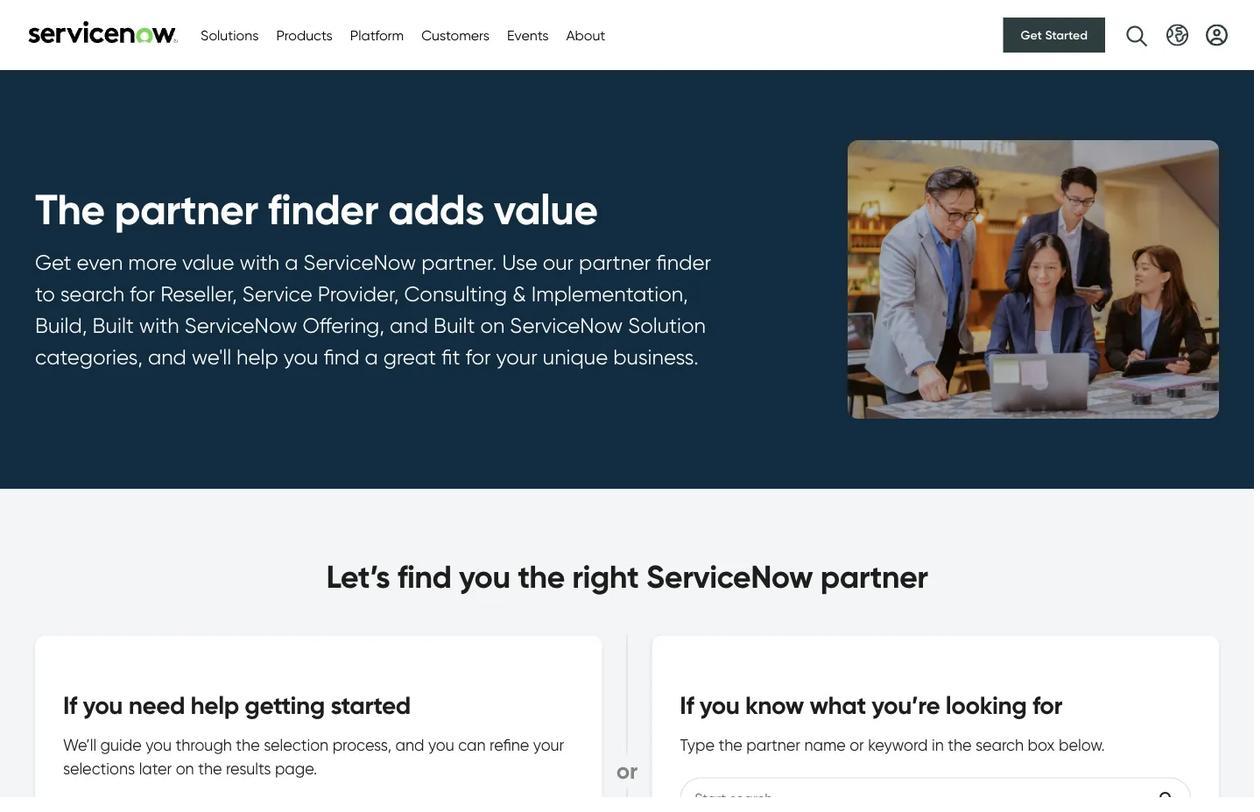 Task type: locate. For each thing, give the bounding box(es) containing it.
platform button
[[350, 25, 404, 46]]

servicenow image
[[26, 21, 180, 43]]

customers
[[422, 26, 490, 43]]

get started link
[[1004, 18, 1106, 53]]

about button
[[566, 25, 606, 46]]

products button
[[276, 25, 333, 46]]

platform
[[350, 26, 404, 43]]

started
[[1046, 28, 1088, 43]]

products
[[276, 26, 333, 43]]



Task type: vqa. For each thing, say whether or not it's contained in the screenshot.
'About'
yes



Task type: describe. For each thing, give the bounding box(es) containing it.
about
[[566, 26, 606, 43]]

go to servicenow account image
[[1207, 24, 1229, 46]]

events
[[507, 26, 549, 43]]

customers button
[[422, 25, 490, 46]]

solutions
[[201, 26, 259, 43]]

get started
[[1021, 28, 1088, 43]]

events button
[[507, 25, 549, 46]]

get
[[1021, 28, 1043, 43]]

solutions button
[[201, 25, 259, 46]]



